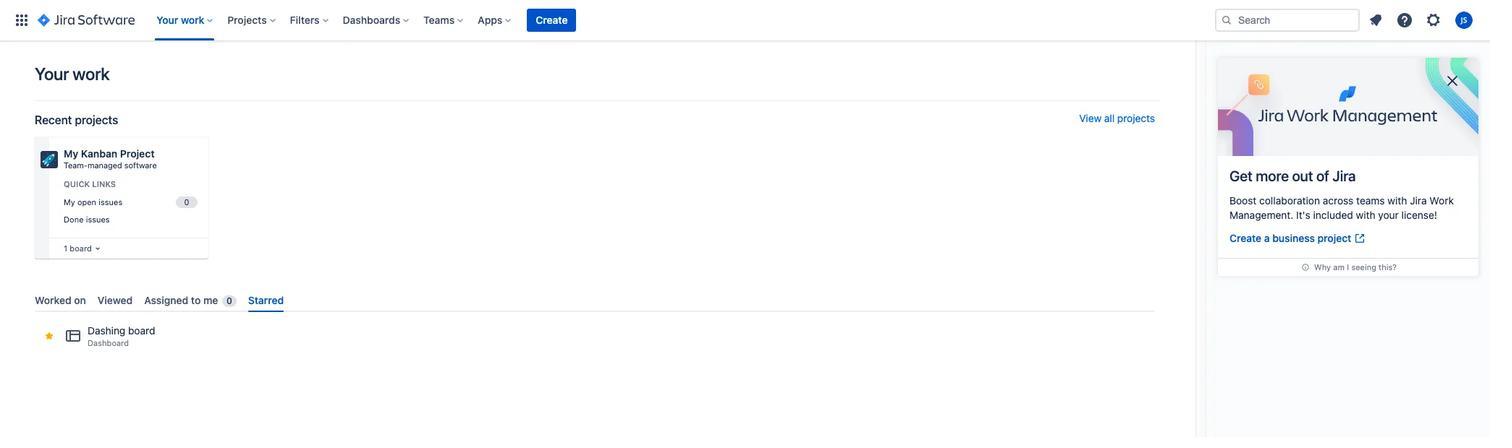 Task type: describe. For each thing, give the bounding box(es) containing it.
managed
[[88, 161, 122, 170]]

get more out of jira
[[1230, 168, 1356, 185]]

1 horizontal spatial projects
[[1118, 112, 1155, 125]]

done
[[64, 215, 84, 225]]

apps button
[[474, 9, 517, 32]]

Search field
[[1215, 9, 1360, 32]]

project
[[1318, 232, 1352, 245]]

view
[[1079, 112, 1102, 125]]

close image
[[1444, 72, 1461, 90]]

why
[[1315, 263, 1331, 272]]

done issues link
[[61, 212, 200, 229]]

my for open
[[64, 197, 75, 207]]

apps
[[478, 14, 503, 26]]

worked on
[[35, 295, 86, 307]]

board for 1
[[70, 244, 92, 253]]

project
[[120, 148, 155, 160]]

0 vertical spatial issues
[[99, 197, 122, 207]]

my open issues link
[[61, 194, 200, 211]]

assigned
[[144, 295, 188, 307]]

create for create a business project
[[1230, 232, 1262, 245]]

this?
[[1379, 263, 1397, 272]]

teams
[[1357, 195, 1385, 207]]

license!
[[1402, 209, 1438, 222]]

done issues
[[64, 215, 110, 225]]

open
[[77, 197, 96, 207]]

teams
[[424, 14, 455, 26]]

me
[[203, 295, 218, 307]]

to
[[191, 295, 201, 307]]

0 horizontal spatial work
[[73, 64, 110, 84]]

view all projects link
[[1079, 112, 1155, 127]]

dashboards button
[[338, 9, 415, 32]]

why am i seeing this?
[[1315, 263, 1397, 272]]

0 vertical spatial with
[[1388, 195, 1407, 207]]

your work button
[[152, 9, 219, 32]]

worked
[[35, 295, 71, 307]]

my kanban project team-managed software
[[64, 148, 157, 170]]

tab list containing worked on
[[29, 289, 1161, 313]]

settings image
[[1425, 12, 1443, 29]]

i
[[1347, 263, 1349, 272]]

0
[[227, 296, 232, 307]]

collaboration
[[1260, 195, 1320, 207]]

0 horizontal spatial jira
[[1333, 168, 1356, 185]]

dashboard
[[88, 339, 129, 348]]

search image
[[1221, 14, 1233, 26]]

starred
[[248, 295, 284, 307]]

1 vertical spatial your
[[35, 64, 69, 84]]

your profile and settings image
[[1456, 12, 1473, 29]]

view all projects
[[1079, 112, 1155, 125]]

am
[[1334, 263, 1345, 272]]

quick links
[[64, 180, 116, 189]]

get
[[1230, 168, 1253, 185]]

board for dashing
[[128, 325, 155, 337]]

team-
[[64, 161, 88, 170]]

dashing
[[88, 325, 125, 337]]

0 horizontal spatial your work
[[35, 64, 110, 84]]



Task type: locate. For each thing, give the bounding box(es) containing it.
with up your
[[1388, 195, 1407, 207]]

0 horizontal spatial with
[[1356, 209, 1376, 222]]

of
[[1317, 168, 1330, 185]]

it's
[[1296, 209, 1311, 222]]

work up recent projects
[[73, 64, 110, 84]]

boost
[[1230, 195, 1257, 207]]

jira software image
[[38, 12, 135, 29], [38, 12, 135, 29]]

1 horizontal spatial board
[[128, 325, 155, 337]]

your
[[157, 14, 178, 26], [35, 64, 69, 84]]

my open issues
[[64, 197, 122, 207]]

1
[[64, 244, 67, 253]]

projects button
[[223, 9, 281, 32]]

projects
[[1118, 112, 1155, 125], [75, 114, 118, 127]]

1 board
[[64, 244, 92, 253]]

0 vertical spatial my
[[64, 148, 78, 160]]

recent projects
[[35, 114, 118, 127]]

assigned to me
[[144, 295, 218, 307]]

my up team-
[[64, 148, 78, 160]]

board right dashing
[[128, 325, 155, 337]]

your work up recent projects
[[35, 64, 110, 84]]

notifications image
[[1367, 12, 1385, 29]]

dashing board dashboard
[[88, 325, 155, 348]]

business
[[1273, 232, 1315, 245]]

2 my from the top
[[64, 197, 75, 207]]

1 horizontal spatial your work
[[157, 14, 204, 26]]

create right apps popup button
[[536, 14, 568, 26]]

0 horizontal spatial your
[[35, 64, 69, 84]]

a
[[1264, 232, 1270, 245]]

1 board button
[[61, 241, 103, 257]]

dashboards
[[343, 14, 400, 26]]

create a business project link
[[1230, 232, 1366, 247]]

your work
[[157, 14, 204, 26], [35, 64, 110, 84]]

seeing
[[1352, 263, 1377, 272]]

links
[[92, 180, 116, 189]]

filters button
[[286, 9, 334, 32]]

appswitcher icon image
[[13, 12, 30, 29]]

create button
[[527, 9, 577, 32]]

1 horizontal spatial create
[[1230, 232, 1262, 245]]

create inside button
[[536, 14, 568, 26]]

my inside my kanban project team-managed software
[[64, 148, 78, 160]]

1 horizontal spatial with
[[1388, 195, 1407, 207]]

work inside dropdown button
[[181, 14, 204, 26]]

quick
[[64, 180, 90, 189]]

board image
[[92, 243, 103, 255]]

1 vertical spatial your work
[[35, 64, 110, 84]]

1 horizontal spatial your
[[157, 14, 178, 26]]

issues
[[99, 197, 122, 207], [86, 215, 110, 225]]

1 vertical spatial issues
[[86, 215, 110, 225]]

1 vertical spatial jira
[[1410, 195, 1427, 207]]

star image
[[43, 331, 55, 343]]

board
[[70, 244, 92, 253], [128, 325, 155, 337]]

help image
[[1396, 12, 1414, 29]]

work left projects
[[181, 14, 204, 26]]

all
[[1105, 112, 1115, 125]]

viewed
[[98, 295, 133, 307]]

1 my from the top
[[64, 148, 78, 160]]

0 vertical spatial your
[[157, 14, 178, 26]]

my left the open
[[64, 197, 75, 207]]

1 vertical spatial with
[[1356, 209, 1376, 222]]

projects up kanban
[[75, 114, 118, 127]]

issues inside "link"
[[86, 215, 110, 225]]

0 vertical spatial board
[[70, 244, 92, 253]]

0 vertical spatial your work
[[157, 14, 204, 26]]

1 vertical spatial my
[[64, 197, 75, 207]]

jira up license!
[[1410, 195, 1427, 207]]

my for kanban
[[64, 148, 78, 160]]

0 horizontal spatial projects
[[75, 114, 118, 127]]

recent
[[35, 114, 72, 127]]

work
[[1430, 195, 1454, 207]]

kanban
[[81, 148, 117, 160]]

board inside dashing board dashboard
[[128, 325, 155, 337]]

create
[[536, 14, 568, 26], [1230, 232, 1262, 245]]

work
[[181, 14, 204, 26], [73, 64, 110, 84]]

jira
[[1333, 168, 1356, 185], [1410, 195, 1427, 207]]

projects right all
[[1118, 112, 1155, 125]]

1 vertical spatial board
[[128, 325, 155, 337]]

tab list
[[29, 289, 1161, 313]]

your work left projects
[[157, 14, 204, 26]]

1 horizontal spatial work
[[181, 14, 204, 26]]

more
[[1256, 168, 1289, 185]]

0 horizontal spatial create
[[536, 14, 568, 26]]

on
[[74, 295, 86, 307]]

create for create
[[536, 14, 568, 26]]

create a business project
[[1230, 232, 1352, 245]]

board right "1"
[[70, 244, 92, 253]]

1 vertical spatial work
[[73, 64, 110, 84]]

your work inside dropdown button
[[157, 14, 204, 26]]

0 horizontal spatial board
[[70, 244, 92, 253]]

create left a
[[1230, 232, 1262, 245]]

banner containing your work
[[0, 0, 1490, 41]]

boost collaboration across teams with jira work management. it's included with your license!
[[1230, 195, 1454, 222]]

included
[[1314, 209, 1353, 222]]

projects
[[227, 14, 267, 26]]

board inside "dropdown button"
[[70, 244, 92, 253]]

1 vertical spatial create
[[1230, 232, 1262, 245]]

primary element
[[9, 0, 1215, 41]]

0 vertical spatial create
[[536, 14, 568, 26]]

jira inside boost collaboration across teams with jira work management. it's included with your license!
[[1410, 195, 1427, 207]]

across
[[1323, 195, 1354, 207]]

out
[[1292, 168, 1313, 185]]

jira right of
[[1333, 168, 1356, 185]]

issues down links
[[99, 197, 122, 207]]

software
[[124, 161, 157, 170]]

issues down 'my open issues'
[[86, 215, 110, 225]]

your
[[1378, 209, 1399, 222]]

your inside 'your work' dropdown button
[[157, 14, 178, 26]]

with down teams
[[1356, 209, 1376, 222]]

teams button
[[419, 9, 469, 32]]

filters
[[290, 14, 320, 26]]

0 vertical spatial work
[[181, 14, 204, 26]]

with
[[1388, 195, 1407, 207], [1356, 209, 1376, 222]]

1 horizontal spatial jira
[[1410, 195, 1427, 207]]

0 vertical spatial jira
[[1333, 168, 1356, 185]]

my
[[64, 148, 78, 160], [64, 197, 75, 207]]

banner
[[0, 0, 1490, 41]]

management.
[[1230, 209, 1294, 222]]



Task type: vqa. For each thing, say whether or not it's contained in the screenshot.
second Disable link from the bottom
no



